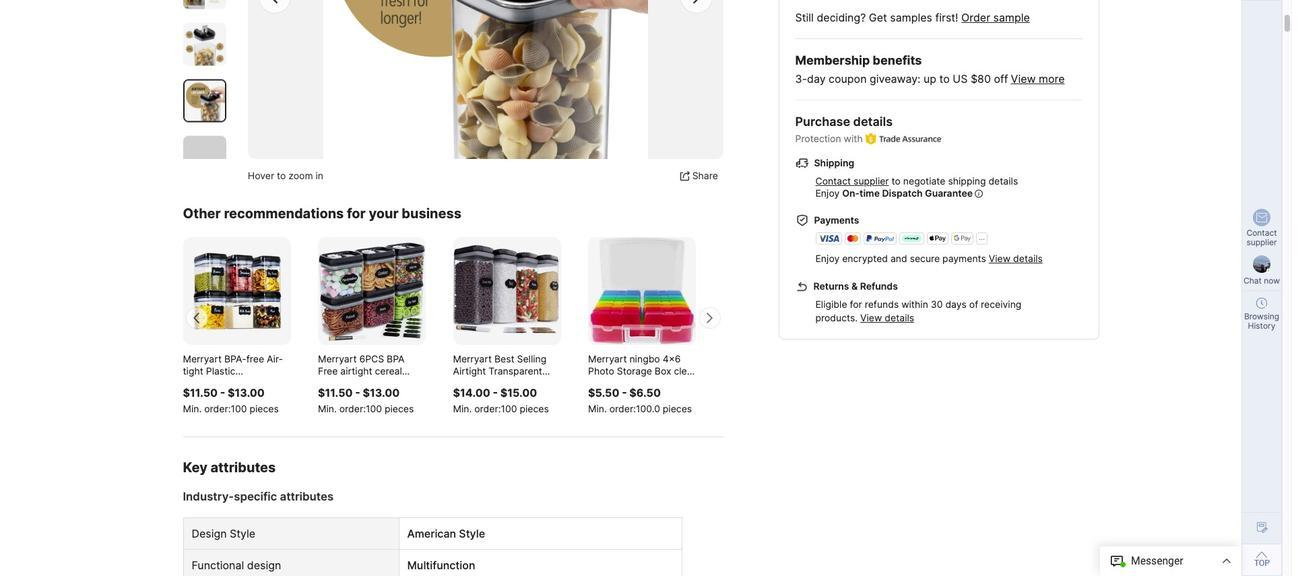Task type: describe. For each thing, give the bounding box(es) containing it.
on-
[[842, 187, 860, 199]]

design style
[[192, 527, 255, 541]]

of
[[969, 299, 978, 310]]

design
[[247, 559, 281, 572]]

samples
[[890, 11, 932, 24]]

1 pieces from the left
[[250, 403, 279, 415]]

specific
[[234, 490, 277, 504]]

share
[[692, 170, 718, 182]]

details up the with
[[853, 115, 893, 129]]

shipping
[[948, 175, 986, 187]]

more
[[1039, 72, 1065, 86]]

2 100 from the left
[[366, 403, 382, 415]]

chat now
[[1244, 276, 1280, 286]]

1 vertical spatial attributes
[[280, 490, 334, 504]]

coupon
[[829, 72, 867, 86]]

sample
[[993, 11, 1030, 24]]

2 : from the left
[[363, 403, 366, 415]]

encrypted
[[842, 253, 888, 264]]

purchase
[[795, 115, 850, 129]]

1 min. from the left
[[183, 403, 202, 415]]

now
[[1264, 276, 1280, 286]]

details up receiving
[[1013, 253, 1043, 264]]

business
[[402, 206, 461, 222]]

off
[[994, 72, 1008, 86]]

to inside membership benefits 3-day coupon giveaway: up to us $80 off view more
[[940, 72, 950, 86]]

1 order from the left
[[204, 403, 228, 415]]

2 - from the left
[[355, 386, 360, 400]]

dispatch
[[882, 187, 923, 199]]

returns & refunds
[[814, 280, 898, 292]]

design
[[192, 527, 227, 541]]

order sample link
[[961, 11, 1030, 24]]

right image
[[686, 0, 707, 7]]

guarantee
[[925, 187, 973, 199]]

functional design
[[192, 559, 281, 572]]

- inside $5.50 - $6.50 min. order : 100.0 pieces
[[622, 386, 627, 400]]

american
[[407, 527, 456, 541]]

payments
[[943, 253, 986, 264]]

0 horizontal spatial to
[[277, 170, 286, 182]]

hover
[[248, 170, 274, 182]]

1 - from the left
[[220, 386, 225, 400]]

view details
[[860, 312, 914, 323]]

eligible
[[816, 299, 847, 310]]

still deciding? get samples first! order sample
[[795, 11, 1030, 24]]

3-
[[795, 72, 807, 86]]

2 order from the left
[[339, 403, 363, 415]]

100 inside $14.00 - $15.00 min. order : 100 pieces
[[501, 403, 517, 415]]

time
[[860, 187, 880, 199]]

functional
[[192, 559, 244, 572]]

order inside $5.50 - $6.50 min. order : 100.0 pieces
[[610, 403, 633, 415]]

$80
[[971, 72, 991, 86]]

order inside $14.00 - $15.00 min. order : 100 pieces
[[474, 403, 498, 415]]

1 $11.50 - $13.00 min. order : 100 pieces from the left
[[183, 386, 279, 415]]

min. inside $5.50 - $6.50 min. order : 100.0 pieces
[[588, 403, 607, 415]]

negotiate
[[903, 175, 946, 187]]

details down within at the right of page
[[885, 312, 914, 323]]

membership benefits 3-day coupon giveaway: up to us $80 off view more
[[795, 53, 1065, 86]]

$14.00 - $15.00 min. order : 100 pieces
[[453, 386, 549, 415]]

$5.50
[[588, 386, 619, 400]]

$14.00
[[453, 386, 490, 400]]

day
[[807, 72, 826, 86]]

2 vertical spatial view
[[860, 312, 882, 323]]

30
[[931, 299, 943, 310]]

left image
[[265, 0, 285, 7]]

2 pieces from the left
[[385, 403, 414, 415]]

: inside $14.00 - $15.00 min. order : 100 pieces
[[498, 403, 501, 415]]

history
[[1248, 321, 1276, 331]]

$5.50 - $6.50 min. order : 100.0 pieces
[[588, 386, 692, 415]]



Task type: locate. For each thing, give the bounding box(es) containing it.
100.0
[[636, 403, 660, 415]]

supplier up chat now
[[1247, 237, 1277, 247]]

style for american style
[[459, 527, 485, 541]]

4 min. from the left
[[588, 403, 607, 415]]

enjoy up returns
[[816, 253, 840, 264]]

$13.00
[[228, 386, 265, 400], [363, 386, 400, 400]]

enjoy encrypted and secure payments view details
[[816, 253, 1043, 264]]

···
[[979, 235, 985, 244]]

1 100 from the left
[[231, 403, 247, 415]]

within
[[902, 299, 928, 310]]

1 horizontal spatial to
[[892, 175, 901, 187]]

:
[[228, 403, 231, 415], [363, 403, 366, 415], [498, 403, 501, 415], [633, 403, 636, 415]]

hover to zoom in
[[248, 170, 323, 182]]

view down refunds
[[860, 312, 882, 323]]

1 horizontal spatial contact
[[1247, 228, 1277, 238]]

0 horizontal spatial contact
[[816, 175, 851, 187]]

in
[[316, 170, 323, 182]]

0 horizontal spatial supplier
[[854, 175, 889, 187]]

products.
[[816, 312, 858, 323]]

with
[[844, 133, 863, 144]]

0 horizontal spatial for
[[347, 206, 366, 222]]

to
[[940, 72, 950, 86], [277, 170, 286, 182], [892, 175, 901, 187]]

attributes up specific
[[211, 460, 276, 476]]

chat
[[1244, 276, 1262, 286]]

prompt image
[[975, 187, 983, 200]]

multifunction
[[407, 559, 475, 572]]

supplier for contact supplier to negotiate shipping details
[[854, 175, 889, 187]]

view right payments
[[989, 253, 1011, 264]]

$11.50
[[183, 386, 218, 400], [318, 386, 353, 400]]

details
[[853, 115, 893, 129], [989, 175, 1018, 187], [1013, 253, 1043, 264], [885, 312, 914, 323]]

2 $11.50 - $13.00 min. order : 100 pieces from the left
[[318, 386, 414, 415]]

us
[[953, 72, 968, 86]]

$6.50
[[629, 386, 661, 400]]

0 horizontal spatial $11.50 - $13.00 min. order : 100 pieces
[[183, 386, 279, 415]]

payments
[[814, 214, 859, 226]]

your
[[369, 206, 399, 222]]

0 vertical spatial supplier
[[854, 175, 889, 187]]

2 min. from the left
[[318, 403, 337, 415]]

1 vertical spatial for
[[850, 299, 862, 310]]

first!
[[935, 11, 958, 24]]

american style
[[407, 527, 485, 541]]

$15.00
[[500, 386, 537, 400]]

to up enjoy on-time dispatch guarantee
[[892, 175, 901, 187]]

1 horizontal spatial for
[[850, 299, 862, 310]]

receiving
[[981, 299, 1022, 310]]

4 pieces from the left
[[663, 403, 692, 415]]

browsing history
[[1244, 311, 1279, 331]]

pieces inside $5.50 - $6.50 min. order : 100.0 pieces
[[663, 403, 692, 415]]

supplier for contact supplier
[[1247, 237, 1277, 247]]

style up functional design
[[230, 527, 255, 541]]

1 vertical spatial contact
[[1247, 228, 1277, 238]]

contact
[[816, 175, 851, 187], [1247, 228, 1277, 238]]

3 100 from the left
[[501, 403, 517, 415]]

giveaway:
[[870, 72, 921, 86]]

2 horizontal spatial to
[[940, 72, 950, 86]]

1 horizontal spatial $11.50 - $13.00 min. order : 100 pieces
[[318, 386, 414, 415]]

1 vertical spatial supplier
[[1247, 237, 1277, 247]]

and
[[891, 253, 907, 264]]

pieces
[[250, 403, 279, 415], [385, 403, 414, 415], [520, 403, 549, 415], [663, 403, 692, 415]]

to right up
[[940, 72, 950, 86]]

4 - from the left
[[622, 386, 627, 400]]

protection with
[[795, 133, 863, 144]]

key
[[183, 460, 207, 476]]

deciding?
[[817, 11, 866, 24]]

0 vertical spatial view
[[1011, 72, 1036, 86]]

min. inside $14.00 - $15.00 min. order : 100 pieces
[[453, 403, 472, 415]]

: inside $5.50 - $6.50 min. order : 100.0 pieces
[[633, 403, 636, 415]]

1 vertical spatial enjoy
[[816, 253, 840, 264]]

get
[[869, 11, 887, 24]]

- inside $14.00 - $15.00 min. order : 100 pieces
[[493, 386, 498, 400]]

0 horizontal spatial attributes
[[211, 460, 276, 476]]

for
[[347, 206, 366, 222], [850, 299, 862, 310]]

eligible for refunds within 30 days of receiving products.
[[816, 299, 1022, 323]]

secure
[[910, 253, 940, 264]]

1 horizontal spatial 100
[[366, 403, 382, 415]]

0 horizontal spatial $13.00
[[228, 386, 265, 400]]

zoom
[[289, 170, 313, 182]]

style for design style
[[230, 527, 255, 541]]

contact for contact supplier to negotiate shipping details
[[816, 175, 851, 187]]

3 pieces from the left
[[520, 403, 549, 415]]

view
[[1011, 72, 1036, 86], [989, 253, 1011, 264], [860, 312, 882, 323]]

style
[[230, 527, 255, 541], [459, 527, 485, 541]]

3 : from the left
[[498, 403, 501, 415]]

other recommendations for your business
[[183, 206, 461, 222]]

enjoy on-time dispatch guarantee
[[816, 187, 973, 199]]

other
[[183, 206, 221, 222]]

refunds
[[860, 280, 898, 292]]

0 vertical spatial contact
[[816, 175, 851, 187]]

3 order from the left
[[474, 403, 498, 415]]

view right off
[[1011, 72, 1036, 86]]

contact supplier
[[1247, 228, 1277, 247]]

contact down shipping
[[816, 175, 851, 187]]

2 $11.50 from the left
[[318, 386, 353, 400]]

supplier up time
[[854, 175, 889, 187]]

arrow left image
[[191, 311, 202, 325]]

2 style from the left
[[459, 527, 485, 541]]

1 vertical spatial view
[[989, 253, 1011, 264]]

supplier
[[854, 175, 889, 187], [1247, 237, 1277, 247]]

2 horizontal spatial 100
[[501, 403, 517, 415]]

0 horizontal spatial style
[[230, 527, 255, 541]]

view more link
[[1011, 72, 1065, 86]]

refunds
[[865, 299, 899, 310]]

membership
[[795, 53, 870, 67]]

for down the returns & refunds
[[850, 299, 862, 310]]

1 $13.00 from the left
[[228, 386, 265, 400]]

browsing
[[1244, 311, 1279, 321]]

4 : from the left
[[633, 403, 636, 415]]

protection
[[795, 133, 841, 144]]

to left zoom
[[277, 170, 286, 182]]

list
[[183, 237, 858, 415]]

shipping
[[814, 157, 854, 169]]

order
[[961, 11, 990, 24]]

supplier inside contact supplier
[[1247, 237, 1277, 247]]

$11.50 - $13.00 min. order : 100 pieces
[[183, 386, 279, 415], [318, 386, 414, 415]]

for left your
[[347, 206, 366, 222]]

list containing $11.50 - $13.00
[[183, 237, 858, 415]]

recommendations
[[224, 206, 344, 222]]

attributes right specific
[[280, 490, 334, 504]]

contact up chat now
[[1247, 228, 1277, 238]]

2 $13.00 from the left
[[363, 386, 400, 400]]

attributes
[[211, 460, 276, 476], [280, 490, 334, 504]]

up
[[924, 72, 937, 86]]

2 enjoy from the top
[[816, 253, 840, 264]]

pieces inside $14.00 - $15.00 min. order : 100 pieces
[[520, 403, 549, 415]]

1 horizontal spatial supplier
[[1247, 237, 1277, 247]]

0 vertical spatial enjoy
[[816, 187, 840, 199]]

key attributes
[[183, 460, 276, 476]]

0 horizontal spatial $11.50
[[183, 386, 218, 400]]

days
[[945, 299, 967, 310]]

enjoy for enjoy on-time dispatch guarantee
[[816, 187, 840, 199]]

view inside membership benefits 3-day coupon giveaway: up to us $80 off view more
[[1011, 72, 1036, 86]]

0 vertical spatial for
[[347, 206, 366, 222]]

order
[[204, 403, 228, 415], [339, 403, 363, 415], [474, 403, 498, 415], [610, 403, 633, 415]]

arrow right image
[[705, 311, 715, 325]]

1 horizontal spatial $11.50
[[318, 386, 353, 400]]

&
[[852, 280, 858, 292]]

1 enjoy from the top
[[816, 187, 840, 199]]

1 : from the left
[[228, 403, 231, 415]]

1 style from the left
[[230, 527, 255, 541]]

3 min. from the left
[[453, 403, 472, 415]]

4 order from the left
[[610, 403, 633, 415]]

0 vertical spatial attributes
[[211, 460, 276, 476]]

industry-specific attributes
[[183, 490, 334, 504]]

enjoy left on- at right
[[816, 187, 840, 199]]

purchase details
[[795, 115, 893, 129]]

details right "shipping"
[[989, 175, 1018, 187]]

1 horizontal spatial style
[[459, 527, 485, 541]]

1 horizontal spatial attributes
[[280, 490, 334, 504]]

3 - from the left
[[493, 386, 498, 400]]

enjoy for enjoy encrypted and secure payments view details
[[816, 253, 840, 264]]

contact for contact supplier
[[1247, 228, 1277, 238]]

contact supplier to negotiate shipping details
[[816, 175, 1018, 187]]

benefits
[[873, 53, 922, 67]]

for inside eligible for refunds within 30 days of receiving products.
[[850, 299, 862, 310]]

still
[[795, 11, 814, 24]]

0 horizontal spatial 100
[[231, 403, 247, 415]]

style right "american"
[[459, 527, 485, 541]]

returns
[[814, 280, 849, 292]]

industry-
[[183, 490, 234, 504]]

1 horizontal spatial $13.00
[[363, 386, 400, 400]]

1 $11.50 from the left
[[183, 386, 218, 400]]



Task type: vqa. For each thing, say whether or not it's contained in the screenshot.
specific
yes



